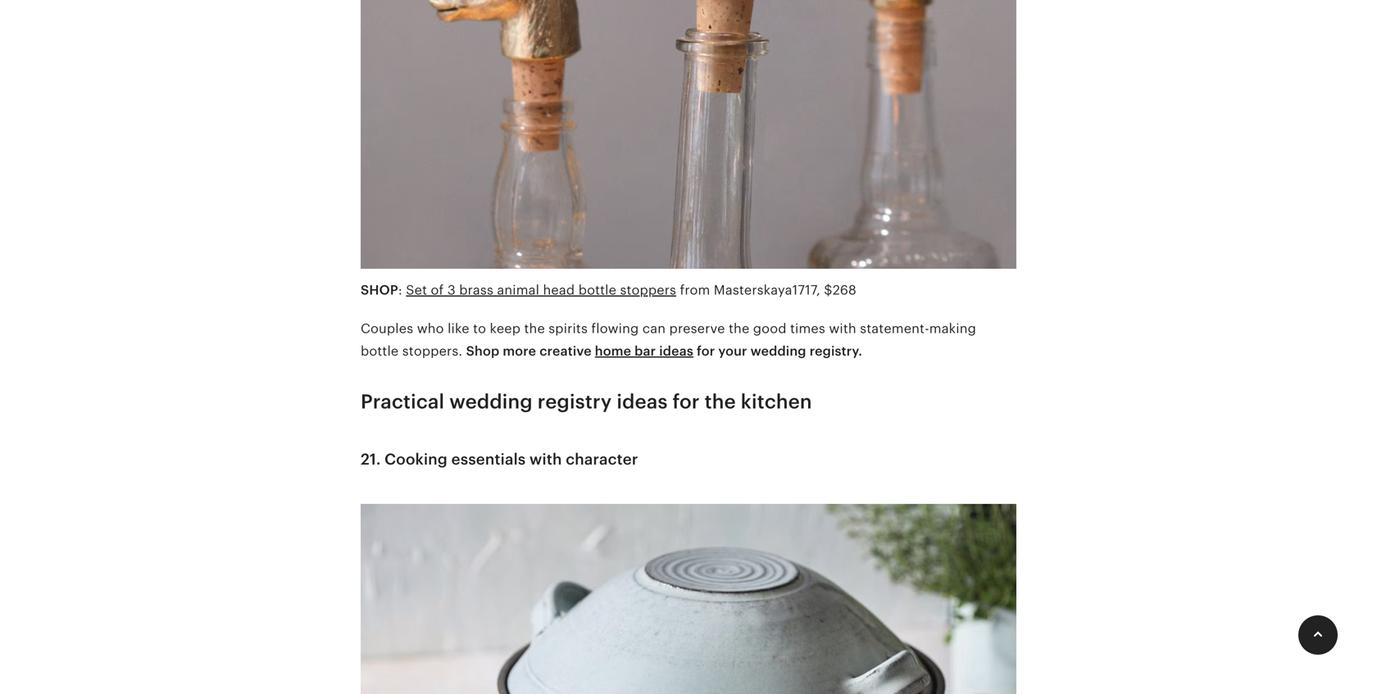 Task type: describe. For each thing, give the bounding box(es) containing it.
set
[[406, 283, 427, 298]]

0 horizontal spatial wedding
[[450, 391, 533, 413]]

brass
[[459, 283, 494, 298]]

21.
[[361, 451, 381, 468]]

cooking
[[385, 451, 448, 468]]

who
[[417, 322, 444, 336]]

spirits
[[549, 322, 588, 336]]

:
[[398, 283, 403, 298]]

set of 3 brass animal head bottle stoppers link
[[406, 283, 677, 298]]

from
[[680, 283, 710, 298]]

the for spirits
[[524, 322, 545, 336]]

the for kitchen
[[705, 391, 736, 413]]

0 vertical spatial for
[[697, 344, 715, 359]]

registry.
[[810, 344, 863, 359]]

can
[[643, 322, 666, 336]]

shop : set of 3 brass animal head bottle stoppers from masterskaya1717, $268
[[361, 283, 857, 298]]

shop
[[466, 344, 500, 359]]

the up your
[[729, 322, 750, 336]]

0 horizontal spatial with
[[530, 451, 562, 468]]

times
[[790, 322, 826, 336]]

creative
[[540, 344, 592, 359]]

masterskaya1717,
[[714, 283, 821, 298]]

practical wedding registry idea for the kitchen - ceramic casserole dishes image
[[361, 494, 1017, 695]]

1 vertical spatial ideas
[[617, 391, 668, 413]]

with inside couples who like to keep the spirits flowing can preserve the good times with statement-making bottle stoppers.
[[829, 322, 857, 336]]

1 vertical spatial for
[[673, 391, 700, 413]]

$268
[[824, 283, 857, 298]]

1 horizontal spatial bottle
[[579, 283, 617, 298]]

stoppers
[[620, 283, 677, 298]]

home bar ideas link
[[595, 344, 694, 359]]

unique wedding registry idea - brass bottle stoppers image
[[361, 0, 1017, 279]]

your
[[719, 344, 747, 359]]

making
[[930, 322, 977, 336]]

head
[[543, 283, 575, 298]]

practical
[[361, 391, 445, 413]]

registry
[[538, 391, 612, 413]]

bottle inside couples who like to keep the spirits flowing can preserve the good times with statement-making bottle stoppers.
[[361, 344, 399, 359]]

like
[[448, 322, 470, 336]]

character
[[566, 451, 638, 468]]

more
[[503, 344, 536, 359]]

3
[[448, 283, 456, 298]]



Task type: locate. For each thing, give the bounding box(es) containing it.
ideas
[[659, 344, 694, 359], [617, 391, 668, 413]]

1 vertical spatial bottle
[[361, 344, 399, 359]]

animal
[[497, 283, 540, 298]]

0 vertical spatial ideas
[[659, 344, 694, 359]]

couples
[[361, 322, 414, 336]]

good
[[753, 322, 787, 336]]

with left character
[[530, 451, 562, 468]]

for
[[697, 344, 715, 359], [673, 391, 700, 413]]

couples who like to keep the spirits flowing can preserve the good times with statement-making bottle stoppers.
[[361, 322, 977, 359]]

practical wedding registry ideas for the kitchen
[[361, 391, 812, 413]]

1 vertical spatial with
[[530, 451, 562, 468]]

shop more creative home bar ideas for your wedding registry.
[[466, 344, 863, 359]]

with up the registry.
[[829, 322, 857, 336]]

wedding down good
[[751, 344, 807, 359]]

essentials
[[452, 451, 526, 468]]

shop
[[361, 283, 398, 298]]

wedding
[[751, 344, 807, 359], [450, 391, 533, 413]]

0 vertical spatial bottle
[[579, 283, 617, 298]]

statement-
[[860, 322, 930, 336]]

1 horizontal spatial wedding
[[751, 344, 807, 359]]

ideas down preserve
[[659, 344, 694, 359]]

bottle right head
[[579, 283, 617, 298]]

21. cooking essentials with character
[[361, 451, 638, 468]]

0 vertical spatial with
[[829, 322, 857, 336]]

the up more on the left
[[524, 322, 545, 336]]

wedding down shop
[[450, 391, 533, 413]]

for down shop more creative home bar ideas for your wedding registry.
[[673, 391, 700, 413]]

the
[[524, 322, 545, 336], [729, 322, 750, 336], [705, 391, 736, 413]]

1 horizontal spatial with
[[829, 322, 857, 336]]

1 vertical spatial wedding
[[450, 391, 533, 413]]

bottle down couples
[[361, 344, 399, 359]]

0 vertical spatial wedding
[[751, 344, 807, 359]]

bar
[[635, 344, 656, 359]]

home
[[595, 344, 632, 359]]

of
[[431, 283, 444, 298]]

for down preserve
[[697, 344, 715, 359]]

the down your
[[705, 391, 736, 413]]

flowing
[[592, 322, 639, 336]]

to
[[473, 322, 486, 336]]

keep
[[490, 322, 521, 336]]

preserve
[[670, 322, 725, 336]]

kitchen
[[741, 391, 812, 413]]

bottle
[[579, 283, 617, 298], [361, 344, 399, 359]]

0 horizontal spatial bottle
[[361, 344, 399, 359]]

stoppers.
[[402, 344, 463, 359]]

ideas down home bar ideas link
[[617, 391, 668, 413]]

with
[[829, 322, 857, 336], [530, 451, 562, 468]]



Task type: vqa. For each thing, say whether or not it's contained in the screenshot.
5,948 corresponding to 5,948 reviews
no



